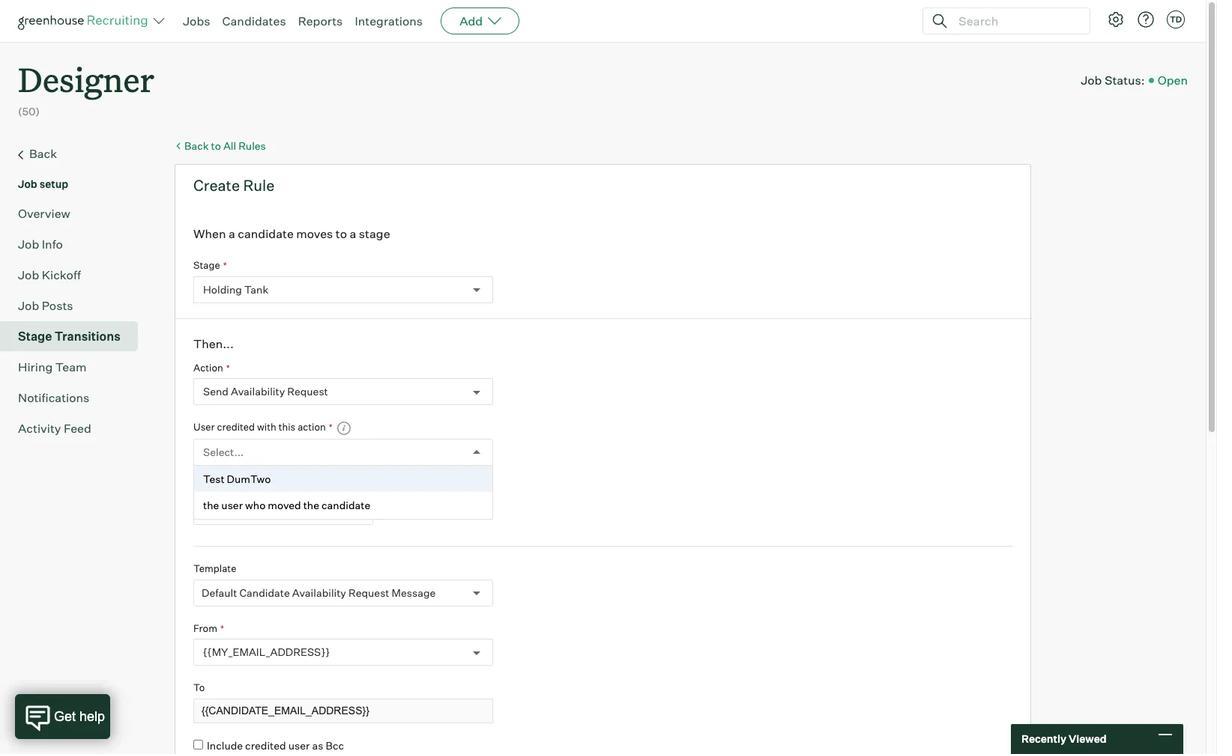 Task type: vqa. For each thing, say whether or not it's contained in the screenshot.
Offers and hiring 2's --
no



Task type: locate. For each thing, give the bounding box(es) containing it.
td
[[1170, 14, 1182, 25]]

reports
[[298, 13, 343, 28]]

job left setup
[[18, 177, 37, 190]]

the down when to send
[[203, 500, 219, 512]]

bcc
[[326, 740, 344, 753]]

back
[[184, 139, 209, 152], [29, 146, 57, 161]]

credited up select...
[[217, 421, 255, 433]]

1 horizontal spatial user
[[288, 740, 310, 753]]

1 horizontal spatial the
[[303, 500, 319, 512]]

hiring
[[18, 360, 53, 375]]

0 horizontal spatial to
[[211, 139, 221, 152]]

send
[[233, 482, 256, 494]]

candidate
[[238, 227, 294, 242], [322, 500, 370, 512]]

1 horizontal spatial back
[[184, 139, 209, 152]]

1 vertical spatial candidate
[[322, 500, 370, 512]]

job for job info
[[18, 237, 39, 252]]

2 the from the left
[[303, 500, 319, 512]]

include
[[207, 740, 243, 753]]

0 horizontal spatial the
[[203, 500, 219, 512]]

default candidate availability request message option
[[202, 587, 436, 600]]

integrations
[[355, 13, 423, 28]]

jobs link
[[183, 13, 210, 28]]

back for back to all rules
[[184, 139, 209, 152]]

job info
[[18, 237, 63, 252]]

create rule
[[193, 176, 275, 195]]

0 horizontal spatial a
[[229, 227, 235, 242]]

job kickoff
[[18, 267, 81, 282]]

the right moved
[[303, 500, 319, 512]]

1 vertical spatial user
[[288, 740, 310, 753]]

None text field
[[193, 699, 493, 724]]

candidate down rule
[[238, 227, 294, 242]]

to left all
[[211, 139, 221, 152]]

all
[[223, 139, 236, 152]]

a down create rule
[[229, 227, 235, 242]]

send availability request
[[203, 386, 328, 398]]

1 horizontal spatial a
[[350, 227, 356, 242]]

1 horizontal spatial to
[[222, 482, 231, 494]]

notifications
[[18, 390, 89, 405]]

with
[[257, 421, 276, 433]]

to right the moves
[[336, 227, 347, 242]]

recently
[[1022, 733, 1067, 746]]

2 a from the left
[[350, 227, 356, 242]]

availability right candidate
[[292, 587, 346, 600]]

credited for include
[[245, 740, 286, 753]]

this
[[279, 421, 296, 433]]

2 vertical spatial to
[[222, 482, 231, 494]]

to left send
[[222, 482, 231, 494]]

1 vertical spatial to
[[336, 227, 347, 242]]

1 vertical spatial request
[[349, 587, 389, 600]]

credited
[[217, 421, 255, 433], [245, 740, 286, 753]]

1 vertical spatial credited
[[245, 740, 286, 753]]

default
[[202, 587, 237, 600]]

job left posts
[[18, 298, 39, 313]]

0 horizontal spatial request
[[287, 386, 328, 398]]

message
[[392, 587, 436, 600]]

job left the info
[[18, 237, 39, 252]]

0 horizontal spatial candidate
[[238, 227, 294, 242]]

stage for stage
[[193, 260, 220, 272]]

when for when a candidate moves to a stage
[[193, 227, 226, 242]]

candidates
[[222, 13, 286, 28]]

stage up hiring
[[18, 329, 52, 344]]

job posts
[[18, 298, 73, 313]]

holding
[[203, 283, 242, 296]]

request up action
[[287, 386, 328, 398]]

stage
[[193, 260, 220, 272], [18, 329, 52, 344]]

job left status:
[[1081, 72, 1102, 87]]

the
[[203, 500, 219, 512], [303, 500, 319, 512]]

0 vertical spatial to
[[211, 139, 221, 152]]

availability up user credited with this action
[[231, 386, 285, 398]]

moved
[[268, 500, 301, 512]]

job left kickoff
[[18, 267, 39, 282]]

candidate right moved
[[322, 500, 370, 512]]

tank
[[244, 283, 269, 296]]

user down when to send
[[221, 500, 243, 512]]

stage transitions
[[18, 329, 120, 344]]

0 horizontal spatial stage
[[18, 329, 52, 344]]

1 horizontal spatial availability
[[292, 587, 346, 600]]

1 vertical spatial when
[[193, 482, 220, 494]]

1 horizontal spatial stage
[[193, 260, 220, 272]]

a left "stage"
[[350, 227, 356, 242]]

viewed
[[1069, 733, 1107, 746]]

0 vertical spatial credited
[[217, 421, 255, 433]]

when to send
[[193, 482, 256, 494]]

integrations link
[[355, 13, 423, 28]]

job for job posts
[[18, 298, 39, 313]]

back to all rules link
[[175, 138, 1031, 153]]

(50)
[[18, 105, 40, 118]]

when
[[193, 227, 226, 242], [193, 482, 220, 494]]

configure image
[[1107, 10, 1125, 28]]

when down create
[[193, 227, 226, 242]]

the user who moved the candidate
[[203, 500, 370, 512]]

0 horizontal spatial back
[[29, 146, 57, 161]]

stage up holding at the top
[[193, 260, 220, 272]]

1 when from the top
[[193, 227, 226, 242]]

when for when to send
[[193, 482, 220, 494]]

when a candidate moves to a stage
[[193, 227, 390, 242]]

request
[[287, 386, 328, 398], [349, 587, 389, 600]]

1 vertical spatial stage
[[18, 329, 52, 344]]

job info link
[[18, 235, 132, 253]]

add button
[[441, 7, 520, 34]]

job kickoff link
[[18, 266, 132, 284]]

job for job status:
[[1081, 72, 1102, 87]]

credited right include
[[245, 740, 286, 753]]

test dumtwo
[[203, 473, 271, 486]]

moves
[[296, 227, 333, 242]]

add
[[460, 13, 483, 28]]

transitions
[[55, 329, 120, 344]]

0 vertical spatial candidate
[[238, 227, 294, 242]]

0 vertical spatial stage
[[193, 260, 220, 272]]

a
[[229, 227, 235, 242], [350, 227, 356, 242]]

candidates link
[[222, 13, 286, 28]]

to
[[211, 139, 221, 152], [336, 227, 347, 242], [222, 482, 231, 494]]

0 vertical spatial availability
[[231, 386, 285, 398]]

user left as
[[288, 740, 310, 753]]

when left send
[[193, 482, 220, 494]]

0 vertical spatial when
[[193, 227, 226, 242]]

request left message
[[349, 587, 389, 600]]

then...
[[193, 336, 234, 351]]

0 vertical spatial user
[[221, 500, 243, 512]]

job
[[1081, 72, 1102, 87], [18, 177, 37, 190], [18, 237, 39, 252], [18, 267, 39, 282], [18, 298, 39, 313]]

back up job setup
[[29, 146, 57, 161]]

{{my_email_address}}
[[203, 647, 330, 659]]

0 vertical spatial request
[[287, 386, 328, 398]]

back left all
[[184, 139, 209, 152]]

2 when from the top
[[193, 482, 220, 494]]

stage
[[359, 227, 390, 242]]

0 horizontal spatial user
[[221, 500, 243, 512]]

include credited user as bcc
[[207, 740, 344, 753]]

1 vertical spatial availability
[[292, 587, 346, 600]]

user
[[221, 500, 243, 512], [288, 740, 310, 753]]



Task type: describe. For each thing, give the bounding box(es) containing it.
activity feed
[[18, 421, 91, 436]]

posts
[[42, 298, 73, 313]]

send
[[203, 386, 229, 398]]

setup
[[39, 177, 68, 190]]

0 horizontal spatial availability
[[231, 386, 285, 398]]

info
[[42, 237, 63, 252]]

notifications link
[[18, 389, 132, 407]]

jobs
[[183, 13, 210, 28]]

job for job kickoff
[[18, 267, 39, 282]]

Include credited user as Bcc checkbox
[[193, 741, 203, 750]]

user credited with this action
[[193, 421, 326, 433]]

team
[[55, 360, 87, 375]]

to for send
[[222, 482, 231, 494]]

the candidate's activity feed will log that this user triggered the action, even if the email is sent from a global email address. image
[[336, 421, 351, 436]]

stage for stage transitions
[[18, 329, 52, 344]]

select...
[[203, 446, 244, 459]]

dumtwo
[[227, 473, 271, 486]]

template
[[193, 563, 236, 575]]

1 horizontal spatial request
[[349, 587, 389, 600]]

job posts link
[[18, 297, 132, 315]]

job status:
[[1081, 72, 1145, 87]]

holding tank
[[203, 283, 269, 296]]

1 horizontal spatial candidate
[[322, 500, 370, 512]]

designer
[[18, 57, 154, 101]]

action
[[193, 362, 223, 374]]

back to all rules
[[184, 139, 266, 152]]

1 a from the left
[[229, 227, 235, 242]]

rule
[[243, 176, 275, 195]]

back for back
[[29, 146, 57, 161]]

reports link
[[298, 13, 343, 28]]

recently viewed
[[1022, 733, 1107, 746]]

overview
[[18, 206, 70, 221]]

1 the from the left
[[203, 500, 219, 512]]

td button
[[1164, 7, 1188, 31]]

2 horizontal spatial to
[[336, 227, 347, 242]]

status:
[[1105, 72, 1145, 87]]

who
[[245, 500, 266, 512]]

designer (50)
[[18, 57, 154, 118]]

candidate
[[239, 587, 290, 600]]

user
[[193, 421, 215, 433]]

hiring team
[[18, 360, 87, 375]]

activity
[[18, 421, 61, 436]]

credited for user
[[217, 421, 255, 433]]

overview link
[[18, 204, 132, 222]]

as
[[312, 740, 323, 753]]

create
[[193, 176, 240, 195]]

from
[[193, 623, 217, 635]]

the candidate's activity feed will log that this user triggered the action, even if the email is sent from a global email address. element
[[333, 421, 351, 436]]

open
[[1158, 72, 1188, 87]]

greenhouse recruiting image
[[18, 12, 153, 30]]

to for all
[[211, 139, 221, 152]]

feed
[[64, 421, 91, 436]]

job for job setup
[[18, 177, 37, 190]]

td button
[[1167, 10, 1185, 28]]

job setup
[[18, 177, 68, 190]]

rules
[[239, 139, 266, 152]]

test
[[203, 473, 225, 486]]

action
[[298, 421, 326, 433]]

designer link
[[18, 42, 154, 104]]

kickoff
[[42, 267, 81, 282]]

stage transitions link
[[18, 327, 132, 345]]

hiring team link
[[18, 358, 132, 376]]

back link
[[18, 144, 132, 164]]

Search text field
[[955, 10, 1076, 32]]

to
[[193, 682, 205, 694]]

activity feed link
[[18, 420, 132, 438]]

default candidate availability request message
[[202, 587, 436, 600]]



